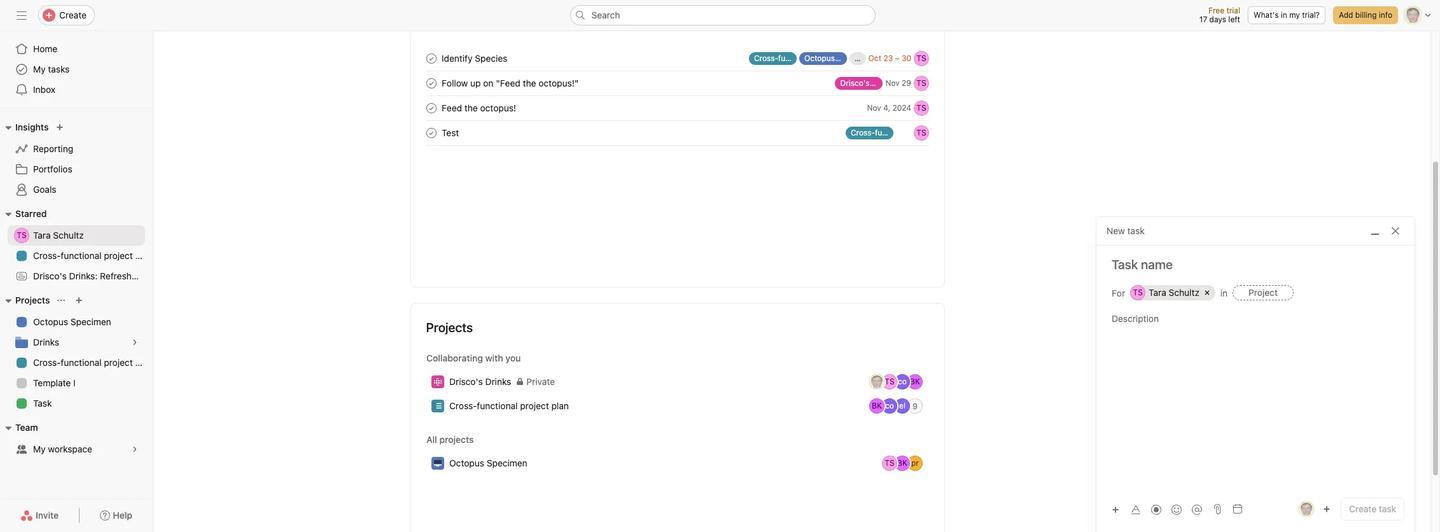 Task type: vqa. For each thing, say whether or not it's contained in the screenshot.
30
yes



Task type: locate. For each thing, give the bounding box(es) containing it.
search button
[[570, 5, 876, 25]]

0 horizontal spatial create
[[59, 10, 87, 20]]

0 vertical spatial plan
[[135, 250, 153, 261]]

0 vertical spatial cross-
[[33, 250, 61, 261]]

0 vertical spatial completed image
[[424, 51, 439, 66]]

create left task
[[1350, 504, 1377, 514]]

octopus specimen link up drisco's drinks link
[[799, 52, 873, 65]]

Task name text field
[[1097, 256, 1415, 274]]

2 vertical spatial drinks
[[485, 376, 511, 387]]

the right feed
[[464, 103, 478, 113]]

drinks up template
[[33, 337, 59, 348]]

dialog containing new task
[[1097, 217, 1415, 532]]

el
[[899, 401, 906, 411]]

project down private
[[520, 400, 549, 411]]

co up the el
[[898, 377, 907, 386]]

2 vertical spatial bk
[[898, 458, 908, 468]]

1 vertical spatial drisco's drinks
[[449, 376, 511, 387]]

completed image left test
[[424, 125, 439, 140]]

task
[[33, 398, 52, 409]]

drisco's
[[840, 78, 870, 88], [33, 271, 67, 281], [449, 376, 483, 387]]

0 horizontal spatial drisco's
[[33, 271, 67, 281]]

1 horizontal spatial drinks
[[485, 376, 511, 387]]

1 vertical spatial plan
[[135, 357, 153, 368]]

1 vertical spatial octopus
[[33, 316, 68, 327]]

completed checkbox left test
[[424, 125, 439, 140]]

insert an object image
[[1112, 506, 1120, 514]]

0 vertical spatial projects
[[15, 295, 50, 306]]

co
[[898, 377, 907, 386], [885, 401, 894, 411]]

1 vertical spatial create
[[1350, 504, 1377, 514]]

tara schultz down starred
[[33, 230, 84, 241]]

in left project
[[1221, 287, 1228, 298]]

0 vertical spatial specimen
[[837, 53, 873, 63]]

drisco's drinks
[[840, 78, 895, 88], [449, 376, 511, 387]]

2 vertical spatial drisco's
[[449, 376, 483, 387]]

2 horizontal spatial octopus specimen
[[804, 53, 873, 63]]

octopus specimen up drisco's drinks link
[[804, 53, 873, 63]]

minimize image
[[1371, 226, 1381, 236]]

1 horizontal spatial specimen
[[487, 458, 527, 469]]

select due date image
[[1233, 504, 1243, 514]]

completed image for test
[[424, 125, 439, 140]]

cross-functional project plan link up i on the bottom of page
[[8, 353, 153, 373]]

help button
[[92, 504, 141, 527]]

project
[[104, 250, 133, 261], [104, 357, 133, 368], [520, 400, 549, 411]]

in left my
[[1282, 10, 1288, 20]]

plan
[[135, 250, 153, 261], [135, 357, 153, 368], [551, 400, 569, 411]]

completed image left identify at the top left of page
[[424, 51, 439, 66]]

cross-
[[33, 250, 61, 261], [33, 357, 61, 368], [449, 400, 477, 411]]

tara schultz right for
[[1149, 287, 1200, 298]]

cross-functional project plan inside the projects element
[[33, 357, 153, 368]]

2 completed checkbox from the top
[[424, 125, 439, 140]]

help
[[113, 510, 132, 521]]

goals link
[[8, 180, 145, 200]]

1 ts button from the top
[[914, 51, 929, 66]]

tara right for
[[1149, 287, 1167, 298]]

2 horizontal spatial drinks
[[872, 78, 895, 88]]

1 vertical spatial my
[[33, 444, 46, 455]]

1 vertical spatial drisco's
[[33, 271, 67, 281]]

0 horizontal spatial tara
[[33, 230, 51, 241]]

octopus down all projects
[[449, 458, 484, 469]]

1 horizontal spatial drisco's drinks
[[840, 78, 895, 88]]

cross- down starred
[[33, 250, 61, 261]]

project down see details, drinks icon
[[104, 357, 133, 368]]

1 completed image from the top
[[424, 51, 439, 66]]

0 horizontal spatial co
[[885, 401, 894, 411]]

1 completed checkbox from the top
[[424, 100, 439, 116]]

1 horizontal spatial in
[[1282, 10, 1288, 20]]

cross- inside starred "element"
[[33, 250, 61, 261]]

cross-functional project plan up drinks:
[[33, 250, 153, 261]]

0 vertical spatial tara schultz
[[33, 230, 84, 241]]

projects up the collaborating
[[426, 320, 473, 335]]

ja button
[[1298, 500, 1316, 518]]

Completed checkbox
[[424, 51, 439, 66], [424, 75, 439, 91]]

team button
[[0, 420, 38, 436]]

nov 4, 2024
[[867, 103, 911, 113]]

0 vertical spatial cross-functional project plan
[[33, 250, 153, 261]]

identify
[[442, 53, 472, 64]]

2 horizontal spatial octopus
[[804, 53, 835, 63]]

bk
[[910, 377, 920, 386], [872, 401, 882, 411], [898, 458, 908, 468]]

create inside create dropdown button
[[59, 10, 87, 20]]

the
[[523, 78, 536, 89], [464, 103, 478, 113]]

0 horizontal spatial octopus specimen
[[33, 316, 111, 327]]

drinks left 29
[[872, 78, 895, 88]]

specimen
[[837, 53, 873, 63], [71, 316, 111, 327], [487, 458, 527, 469]]

on
[[483, 78, 493, 89]]

identify species
[[442, 53, 507, 64]]

0 horizontal spatial octopus
[[33, 316, 68, 327]]

2 completed checkbox from the top
[[424, 75, 439, 91]]

starred button
[[0, 206, 47, 222]]

0 vertical spatial tara
[[33, 230, 51, 241]]

functional
[[61, 250, 102, 261], [61, 357, 102, 368], [477, 400, 518, 411]]

insights
[[15, 122, 49, 132]]

1 vertical spatial schultz
[[1169, 287, 1200, 298]]

0 vertical spatial drisco's drinks
[[840, 78, 895, 88]]

completed image for follow up on "feed the octopus!"
[[424, 75, 439, 91]]

cross-functional project plan down private
[[449, 400, 569, 411]]

1 vertical spatial the
[[464, 103, 478, 113]]

0 vertical spatial octopus specimen link
[[799, 52, 873, 65]]

1 vertical spatial completed checkbox
[[424, 125, 439, 140]]

projects left show options, current sort, top image
[[15, 295, 50, 306]]

bk up 9
[[910, 377, 920, 386]]

0 horizontal spatial octopus specimen link
[[8, 312, 145, 332]]

cross-functional project plan for 1st cross-functional project plan link from the top
[[33, 250, 153, 261]]

completed checkbox left identify at the top left of page
[[424, 51, 439, 66]]

at mention image
[[1193, 505, 1203, 515]]

1 vertical spatial specimen
[[71, 316, 111, 327]]

create inside create task button
[[1350, 504, 1377, 514]]

plan inside the projects element
[[135, 357, 153, 368]]

0 vertical spatial completed checkbox
[[424, 51, 439, 66]]

completed image
[[424, 75, 439, 91], [424, 125, 439, 140]]

0 horizontal spatial drinks
[[33, 337, 59, 348]]

collaborating
[[426, 353, 483, 364]]

reporting link
[[8, 139, 145, 159]]

0 vertical spatial my
[[33, 64, 46, 74]]

2 my from the top
[[33, 444, 46, 455]]

insights element
[[0, 116, 153, 202]]

bk left the el
[[872, 401, 882, 411]]

1 horizontal spatial tara
[[1149, 287, 1167, 298]]

the right "feed
[[523, 78, 536, 89]]

0 horizontal spatial drisco's drinks
[[449, 376, 511, 387]]

cross-functional project plan down "drinks" link
[[33, 357, 153, 368]]

1 vertical spatial drinks
[[33, 337, 59, 348]]

days
[[1210, 15, 1227, 24]]

plan inside starred "element"
[[135, 250, 153, 261]]

completed image left feed
[[424, 100, 439, 116]]

0 vertical spatial co
[[898, 377, 907, 386]]

1 vertical spatial ja
[[1303, 504, 1311, 514]]

new project or portfolio image
[[75, 297, 83, 304]]

functional down "drinks" link
[[61, 357, 102, 368]]

1 horizontal spatial drisco's
[[449, 376, 483, 387]]

2 completed image from the top
[[424, 100, 439, 116]]

completed checkbox for test
[[424, 125, 439, 140]]

drisco's drinks link
[[835, 77, 895, 89]]

0 vertical spatial in
[[1282, 10, 1288, 20]]

team
[[15, 422, 38, 433]]

0 vertical spatial nov
[[886, 78, 900, 88]]

projects button
[[0, 293, 50, 308]]

search
[[592, 10, 620, 20]]

9
[[913, 401, 918, 411]]

1 horizontal spatial tara schultz
[[1149, 287, 1200, 298]]

1 horizontal spatial octopus
[[449, 458, 484, 469]]

specimen inside the projects element
[[71, 316, 111, 327]]

plan for first cross-functional project plan link from the bottom of the page
[[135, 357, 153, 368]]

new task
[[1107, 225, 1145, 236]]

plan down see details, drinks icon
[[135, 357, 153, 368]]

0 vertical spatial create
[[59, 10, 87, 20]]

octopus specimen up "drinks" link
[[33, 316, 111, 327]]

1 my from the top
[[33, 64, 46, 74]]

ts
[[917, 53, 926, 63], [917, 78, 926, 88], [917, 103, 926, 112], [917, 128, 926, 137], [17, 230, 27, 240], [1134, 288, 1143, 297], [885, 377, 895, 386], [885, 458, 895, 468]]

drinks
[[872, 78, 895, 88], [33, 337, 59, 348], [485, 376, 511, 387]]

collaborating with you
[[426, 353, 521, 364]]

add billing info
[[1340, 10, 1393, 20]]

1 horizontal spatial ja
[[1303, 504, 1311, 514]]

2 vertical spatial plan
[[551, 400, 569, 411]]

bk left pr
[[898, 458, 908, 468]]

1 vertical spatial project
[[104, 357, 133, 368]]

my left tasks
[[33, 64, 46, 74]]

in
[[1282, 10, 1288, 20], [1221, 287, 1228, 298]]

completed checkbox left feed
[[424, 100, 439, 116]]

completed checkbox left follow
[[424, 75, 439, 91]]

1 vertical spatial completed checkbox
[[424, 75, 439, 91]]

4 ts button from the top
[[914, 125, 929, 140]]

functional up drinks:
[[61, 250, 102, 261]]

see details, my workspace image
[[131, 446, 139, 453]]

2 vertical spatial specimen
[[487, 458, 527, 469]]

drisco's drinks down collaborating with you
[[449, 376, 511, 387]]

cross-functional project plan link up drinks:
[[8, 246, 153, 266]]

my for my tasks
[[33, 64, 46, 74]]

drisco's drinks down "oct"
[[840, 78, 895, 88]]

octopus specimen down all projects
[[449, 458, 527, 469]]

projects
[[15, 295, 50, 306], [426, 320, 473, 335]]

drisco's inside drisco's drinks link
[[840, 78, 870, 88]]

functional down 'with you'
[[477, 400, 518, 411]]

nov for nov 4, 2024
[[867, 103, 881, 113]]

1 cross-functional project plan link from the top
[[8, 246, 153, 266]]

0 horizontal spatial ja
[[873, 377, 881, 386]]

1 completed checkbox from the top
[[424, 51, 439, 66]]

completed image
[[424, 51, 439, 66], [424, 100, 439, 116]]

1 horizontal spatial octopus specimen link
[[799, 52, 873, 65]]

1 vertical spatial cross-functional project plan link
[[8, 353, 153, 373]]

dialog
[[1097, 217, 1415, 532]]

drinks inside "drinks" link
[[33, 337, 59, 348]]

completed checkbox for feed the octopus!
[[424, 100, 439, 116]]

completed image left follow
[[424, 75, 439, 91]]

formatting image
[[1131, 505, 1142, 515]]

nov left "4,"
[[867, 103, 881, 113]]

Completed checkbox
[[424, 100, 439, 116], [424, 125, 439, 140]]

my inside global element
[[33, 64, 46, 74]]

0 vertical spatial project
[[104, 250, 133, 261]]

completed image for feed
[[424, 100, 439, 116]]

ja inside button
[[1303, 504, 1311, 514]]

1 vertical spatial cross-functional project plan
[[33, 357, 153, 368]]

octopus left the "…"
[[804, 53, 835, 63]]

record a video image
[[1152, 505, 1162, 515]]

plan up drisco's drinks: refreshment recommendation
[[135, 250, 153, 261]]

1 horizontal spatial co
[[898, 377, 907, 386]]

octopus specimen link down new project or portfolio image
[[8, 312, 145, 332]]

0 horizontal spatial nov
[[867, 103, 881, 113]]

4,
[[884, 103, 890, 113]]

toolbar
[[1107, 500, 1209, 519]]

0 horizontal spatial specimen
[[71, 316, 111, 327]]

1 horizontal spatial schultz
[[1169, 287, 1200, 298]]

tara down starred
[[33, 230, 51, 241]]

1 vertical spatial bk
[[872, 401, 882, 411]]

drinks inside drisco's drinks link
[[872, 78, 895, 88]]

0 vertical spatial ja
[[873, 377, 881, 386]]

trial?
[[1303, 10, 1321, 20]]

0 vertical spatial completed checkbox
[[424, 100, 439, 116]]

cross- up template
[[33, 357, 61, 368]]

octopus down show options, current sort, top image
[[33, 316, 68, 327]]

tara inside dialog
[[1149, 287, 1167, 298]]

1 vertical spatial functional
[[61, 357, 102, 368]]

recommendation
[[155, 271, 227, 281]]

nov
[[886, 78, 900, 88], [867, 103, 881, 113]]

nov 29 button
[[886, 78, 911, 88]]

0 vertical spatial functional
[[61, 250, 102, 261]]

co left the el
[[885, 401, 894, 411]]

my
[[33, 64, 46, 74], [33, 444, 46, 455]]

completed checkbox for follow up on "feed the octopus!"
[[424, 75, 439, 91]]

2 horizontal spatial drisco's
[[840, 78, 870, 88]]

my down team
[[33, 444, 46, 455]]

starred element
[[0, 202, 227, 289]]

0 horizontal spatial schultz
[[53, 230, 84, 241]]

0 vertical spatial cross-functional project plan link
[[8, 246, 153, 266]]

1 horizontal spatial nov
[[886, 78, 900, 88]]

my tasks
[[33, 64, 70, 74]]

2 vertical spatial octopus specimen
[[449, 458, 527, 469]]

0 vertical spatial schultz
[[53, 230, 84, 241]]

1 vertical spatial completed image
[[424, 125, 439, 140]]

add billing info button
[[1334, 6, 1399, 24]]

0 vertical spatial completed image
[[424, 75, 439, 91]]

0 vertical spatial the
[[523, 78, 536, 89]]

drisco's down the "…"
[[840, 78, 870, 88]]

project up drisco's drinks: refreshment recommendation link
[[104, 250, 133, 261]]

0 horizontal spatial in
[[1221, 287, 1228, 298]]

create up home link
[[59, 10, 87, 20]]

drisco's down collaborating with you
[[449, 376, 483, 387]]

drisco's up show options, current sort, top image
[[33, 271, 67, 281]]

cross-functional project plan link
[[8, 246, 153, 266], [8, 353, 153, 373]]

0 vertical spatial bk
[[910, 377, 920, 386]]

cross-functional project plan
[[33, 250, 153, 261], [33, 357, 153, 368], [449, 400, 569, 411]]

1 vertical spatial tara
[[1149, 287, 1167, 298]]

drinks down 'with you'
[[485, 376, 511, 387]]

cross-functional project plan inside starred "element"
[[33, 250, 153, 261]]

2 completed image from the top
[[424, 125, 439, 140]]

octopus
[[804, 53, 835, 63], [33, 316, 68, 327], [449, 458, 484, 469]]

1 vertical spatial completed image
[[424, 100, 439, 116]]

create button
[[38, 5, 95, 25]]

0 vertical spatial octopus
[[804, 53, 835, 63]]

add or remove collaborators from this task image
[[1324, 506, 1331, 513]]

nov left 29
[[886, 78, 900, 88]]

add
[[1340, 10, 1354, 20]]

plan down private
[[551, 400, 569, 411]]

starred
[[15, 208, 47, 219]]

home link
[[8, 39, 145, 59]]

create task
[[1350, 504, 1397, 514]]

1 completed image from the top
[[424, 75, 439, 91]]

my inside teams element
[[33, 444, 46, 455]]

cross- right list icon
[[449, 400, 477, 411]]

cross-functional project plan for first cross-functional project plan link from the bottom of the page
[[33, 357, 153, 368]]



Task type: describe. For each thing, give the bounding box(es) containing it.
invite button
[[12, 504, 67, 527]]

"feed
[[496, 78, 520, 89]]

template i link
[[8, 373, 145, 393]]

1 vertical spatial octopus specimen link
[[8, 312, 145, 332]]

insights button
[[0, 120, 49, 135]]

what's in my trial?
[[1254, 10, 1321, 20]]

inbox
[[33, 84, 55, 95]]

in inside "button"
[[1282, 10, 1288, 20]]

2024
[[893, 103, 911, 113]]

my for my workspace
[[33, 444, 46, 455]]

nov 4, 2024 button
[[867, 103, 911, 113]]

schultz inside starred "element"
[[53, 230, 84, 241]]

octopus inside the projects element
[[33, 316, 68, 327]]

free trial 17 days left
[[1200, 6, 1241, 24]]

23
[[884, 53, 893, 63]]

template
[[33, 378, 71, 388]]

2 horizontal spatial bk
[[910, 377, 920, 386]]

drisco's drinks: refreshment recommendation link
[[8, 266, 227, 287]]

create for create
[[59, 10, 87, 20]]

tara inside starred "element"
[[33, 230, 51, 241]]

all projects
[[426, 434, 474, 445]]

tara schultz inside starred "element"
[[33, 230, 84, 241]]

oct
[[869, 53, 882, 63]]

create for create task
[[1350, 504, 1377, 514]]

plan for 1st cross-functional project plan link from the top
[[135, 250, 153, 261]]

projects inside the projects dropdown button
[[15, 295, 50, 306]]

task link
[[8, 393, 145, 414]]

global element
[[0, 31, 153, 108]]

portfolios link
[[8, 159, 145, 180]]

2 vertical spatial cross-functional project plan
[[449, 400, 569, 411]]

create task button
[[1342, 498, 1405, 521]]

invite
[[36, 510, 59, 521]]

schultz inside dialog
[[1169, 287, 1200, 298]]

billing
[[1356, 10, 1378, 20]]

2 vertical spatial functional
[[477, 400, 518, 411]]

for
[[1112, 287, 1126, 298]]

1 vertical spatial in
[[1221, 287, 1228, 298]]

my workspace link
[[8, 439, 145, 460]]

1 vertical spatial projects
[[426, 320, 473, 335]]

functional inside starred "element"
[[61, 250, 102, 261]]

teams element
[[0, 416, 153, 462]]

refreshment
[[100, 271, 153, 281]]

2 horizontal spatial specimen
[[837, 53, 873, 63]]

octopus!
[[480, 103, 516, 113]]

2 ts button from the top
[[914, 75, 929, 91]]

my
[[1290, 10, 1301, 20]]

0 vertical spatial octopus specimen
[[804, 53, 873, 63]]

drinks:
[[69, 271, 98, 281]]

projects element
[[0, 289, 153, 416]]

project inside starred "element"
[[104, 250, 133, 261]]

left
[[1229, 15, 1241, 24]]

template i
[[33, 378, 76, 388]]

portfolios
[[33, 164, 72, 174]]

species
[[475, 53, 507, 64]]

computer image
[[434, 460, 442, 467]]

pr
[[911, 458, 919, 468]]

private
[[526, 376, 555, 387]]

follow
[[442, 78, 468, 89]]

completed image for identify
[[424, 51, 439, 66]]

test
[[442, 127, 459, 138]]

1 horizontal spatial the
[[523, 78, 536, 89]]

1 horizontal spatial octopus specimen
[[449, 458, 527, 469]]

2 cross-functional project plan link from the top
[[8, 353, 153, 373]]

octopus specimen inside the projects element
[[33, 316, 111, 327]]

what's in my trial? button
[[1249, 6, 1326, 24]]

info
[[1380, 10, 1393, 20]]

up
[[470, 78, 481, 89]]

30
[[902, 53, 911, 63]]

with you
[[485, 353, 521, 364]]

drinks link
[[8, 332, 145, 353]]

–
[[895, 53, 900, 63]]

functional inside the projects element
[[61, 357, 102, 368]]

1 horizontal spatial bk
[[898, 458, 908, 468]]

nov for nov 29
[[886, 78, 900, 88]]

0 horizontal spatial the
[[464, 103, 478, 113]]

goals
[[33, 184, 56, 195]]

what's
[[1254, 10, 1279, 20]]

project
[[1249, 287, 1278, 298]]

my workspace
[[33, 444, 92, 455]]

octopus!"
[[538, 78, 579, 89]]

see details, drinks image
[[131, 339, 139, 346]]

search list box
[[570, 5, 876, 25]]

…
[[855, 53, 861, 63]]

drisco's drinks: refreshment recommendation
[[33, 271, 227, 281]]

free
[[1209, 6, 1225, 15]]

reporting
[[33, 143, 73, 154]]

close image
[[1391, 226, 1401, 236]]

29
[[902, 78, 911, 88]]

1 vertical spatial tara schultz
[[1149, 287, 1200, 298]]

drisco's inside drisco's drinks: refreshment recommendation link
[[33, 271, 67, 281]]

nov 29
[[886, 78, 911, 88]]

2 vertical spatial octopus
[[449, 458, 484, 469]]

follow up on "feed the octopus!"
[[442, 78, 579, 89]]

my tasks link
[[8, 59, 145, 80]]

i
[[73, 378, 76, 388]]

feed the octopus!
[[442, 103, 516, 113]]

0 horizontal spatial bk
[[872, 401, 882, 411]]

workspace
[[48, 444, 92, 455]]

2 vertical spatial project
[[520, 400, 549, 411]]

attach a file or paste an image image
[[1213, 504, 1223, 514]]

1 vertical spatial co
[[885, 401, 894, 411]]

new image
[[56, 124, 64, 131]]

oct 23 – 30
[[869, 53, 911, 63]]

list image
[[434, 402, 442, 410]]

inbox link
[[8, 80, 145, 100]]

3 ts button from the top
[[914, 100, 929, 116]]

ts inside starred "element"
[[17, 230, 27, 240]]

cross- inside the projects element
[[33, 357, 61, 368]]

hide sidebar image
[[17, 10, 27, 20]]

tasks
[[48, 64, 70, 74]]

completed checkbox for identify species
[[424, 51, 439, 66]]

feed
[[442, 103, 462, 113]]

home
[[33, 43, 57, 54]]

task
[[1380, 504, 1397, 514]]

globe image
[[434, 378, 442, 386]]

show options, current sort, top image
[[58, 297, 65, 304]]

trial
[[1227, 6, 1241, 15]]

17
[[1200, 15, 1208, 24]]

2 vertical spatial cross-
[[449, 400, 477, 411]]

emoji image
[[1172, 505, 1182, 515]]



